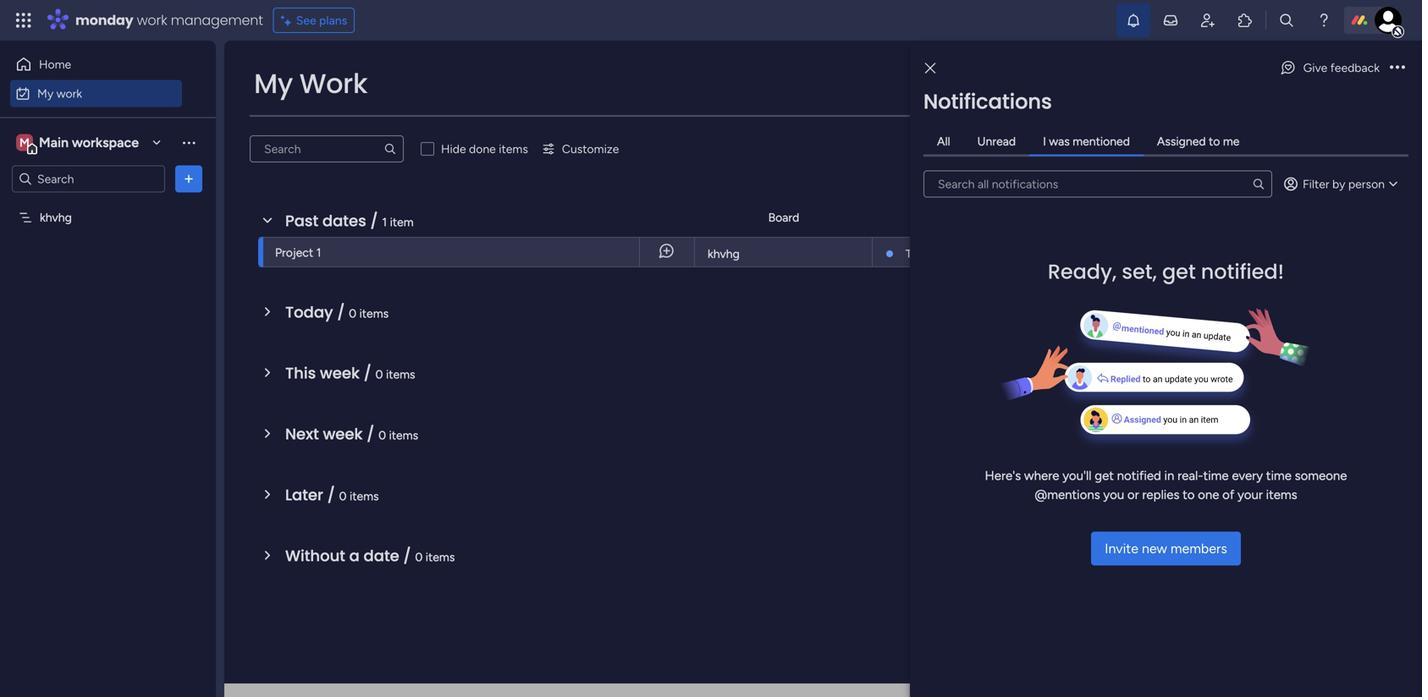 Task type: vqa. For each thing, say whether or not it's contained in the screenshot.
here's where you'll get notified in real-time every time someone @mentions you or replies to one of your items
yes



Task type: locate. For each thing, give the bounding box(es) containing it.
0 vertical spatial this
[[906, 247, 926, 261]]

items
[[499, 142, 528, 156], [360, 307, 389, 321], [386, 368, 415, 382], [389, 428, 418, 443], [1266, 488, 1298, 503], [350, 489, 379, 504], [426, 550, 455, 565]]

unread
[[978, 134, 1016, 149]]

/ down this week / 0 items on the bottom left of page
[[367, 424, 375, 445]]

i
[[1043, 134, 1047, 149]]

1 horizontal spatial time
[[1267, 469, 1292, 484]]

invite members image
[[1200, 12, 1217, 29]]

column for priority column
[[1153, 326, 1194, 340]]

2 horizontal spatial to
[[1369, 122, 1381, 136]]

week for this
[[320, 363, 360, 384]]

0 vertical spatial khvhg
[[40, 210, 72, 225]]

search image left hide
[[384, 142, 397, 156]]

date column
[[1112, 283, 1181, 298]]

me
[[1223, 134, 1240, 149]]

invite new members button
[[1092, 532, 1241, 566]]

khvhg
[[40, 210, 72, 225], [708, 247, 740, 261]]

give feedback button
[[1273, 54, 1387, 81]]

1 left item
[[382, 215, 387, 229]]

priority
[[1112, 326, 1150, 340]]

main content containing past dates /
[[224, 41, 1423, 698]]

0 horizontal spatial search image
[[384, 142, 397, 156]]

main content
[[224, 41, 1423, 698]]

0 right date
[[415, 550, 423, 565]]

0 horizontal spatial time
[[1204, 469, 1229, 484]]

this left month
[[906, 247, 926, 261]]

items up this week / 0 items on the bottom left of page
[[360, 307, 389, 321]]

inbox image
[[1163, 12, 1180, 29]]

home button
[[10, 51, 182, 78]]

1 right project
[[316, 246, 321, 260]]

1 vertical spatial column
[[1153, 326, 1194, 340]]

1 horizontal spatial this
[[906, 247, 926, 261]]

none search field down work
[[250, 135, 404, 163]]

15,
[[1178, 246, 1192, 259]]

items inside later / 0 items
[[350, 489, 379, 504]]

items right your
[[1266, 488, 1298, 503]]

help image
[[1316, 12, 1333, 29]]

plans
[[319, 13, 347, 28]]

invite
[[1105, 541, 1139, 557]]

today / 0 items
[[285, 302, 389, 323]]

1 inside past dates / 1 item
[[382, 215, 387, 229]]

your
[[1238, 488, 1263, 503]]

get
[[1163, 258, 1196, 286], [1095, 469, 1114, 484]]

1 vertical spatial search image
[[1252, 177, 1266, 191]]

1 vertical spatial none search field
[[924, 171, 1273, 198]]

1 time from the left
[[1204, 469, 1229, 484]]

0 horizontal spatial this
[[285, 363, 316, 384]]

0 right later on the bottom of page
[[339, 489, 347, 504]]

boards,
[[1166, 122, 1205, 136]]

or
[[1128, 488, 1140, 503]]

my down home
[[37, 86, 54, 101]]

to
[[1369, 122, 1381, 136], [1209, 134, 1221, 149], [1183, 488, 1195, 503]]

items inside here's where you'll get notified in real-time every time someone @mentions you or replies to one of your items
[[1266, 488, 1298, 503]]

options image
[[1390, 62, 1406, 74], [180, 171, 197, 188]]

column for date column
[[1140, 283, 1181, 298]]

new
[[1142, 541, 1168, 557]]

0 vertical spatial work
[[137, 11, 167, 30]]

workspace options image
[[180, 134, 197, 151]]

work
[[137, 11, 167, 30], [56, 86, 82, 101]]

see
[[296, 13, 316, 28]]

filter
[[1303, 177, 1330, 191]]

later / 0 items
[[285, 485, 379, 506]]

khvhg list box
[[0, 200, 216, 461]]

search image
[[384, 142, 397, 156], [1252, 177, 1266, 191]]

today
[[285, 302, 333, 323]]

1 horizontal spatial search image
[[1252, 177, 1266, 191]]

1 vertical spatial get
[[1095, 469, 1114, 484]]

column right date
[[1140, 283, 1181, 298]]

none search field up "boards"
[[924, 171, 1273, 198]]

items right later on the bottom of page
[[350, 489, 379, 504]]

0 vertical spatial none search field
[[250, 135, 404, 163]]

hide
[[441, 142, 466, 156]]

1 horizontal spatial none search field
[[924, 171, 1273, 198]]

1 vertical spatial this
[[285, 363, 316, 384]]

later
[[285, 485, 323, 506]]

0 vertical spatial get
[[1163, 258, 1196, 286]]

0 vertical spatial week
[[320, 363, 360, 384]]

1 vertical spatial options image
[[180, 171, 197, 188]]

0 inside this week / 0 items
[[376, 368, 383, 382]]

1 horizontal spatial work
[[137, 11, 167, 30]]

time
[[1204, 469, 1229, 484], [1267, 469, 1292, 484]]

1 horizontal spatial my
[[254, 65, 293, 102]]

done
[[469, 142, 496, 156]]

dialog
[[910, 41, 1423, 698]]

ready, set, get notified!
[[1048, 258, 1285, 286]]

monday work management
[[75, 11, 263, 30]]

my
[[254, 65, 293, 102], [37, 86, 54, 101]]

0 down this week / 0 items on the bottom left of page
[[379, 428, 386, 443]]

week right the 'next' at the bottom left
[[323, 424, 363, 445]]

Filter dashboard by text search field
[[250, 135, 404, 163]]

khvhg inside khvhg list box
[[40, 210, 72, 225]]

invite new members
[[1105, 541, 1228, 557]]

/ left item
[[370, 210, 378, 232]]

0 horizontal spatial get
[[1095, 469, 1114, 484]]

search image inside search field
[[1252, 177, 1266, 191]]

see
[[1384, 122, 1402, 136]]

to down the real-
[[1183, 488, 1195, 503]]

here's
[[985, 469, 1021, 484]]

columns
[[1208, 122, 1253, 136]]

0 vertical spatial options image
[[1390, 62, 1406, 74]]

time right every
[[1267, 469, 1292, 484]]

all
[[937, 134, 951, 149]]

Search in workspace field
[[36, 169, 141, 189]]

2 time from the left
[[1267, 469, 1292, 484]]

0 horizontal spatial khvhg
[[40, 210, 72, 225]]

to inside here's where you'll get notified in real-time every time someone @mentions you or replies to one of your items
[[1183, 488, 1195, 503]]

options image right feedback
[[1390, 62, 1406, 74]]

choose
[[1102, 122, 1143, 136]]

work down home
[[56, 86, 82, 101]]

main workspace
[[39, 135, 139, 151]]

0 horizontal spatial options image
[[180, 171, 197, 188]]

real-
[[1178, 469, 1204, 484]]

monday
[[75, 11, 133, 30]]

0 vertical spatial column
[[1140, 283, 1181, 298]]

search image inside "filter dashboard by text" search field
[[384, 142, 397, 156]]

was
[[1049, 134, 1070, 149]]

1 horizontal spatial 1
[[382, 215, 387, 229]]

week down today / 0 items
[[320, 363, 360, 384]]

option
[[0, 202, 216, 206]]

1 horizontal spatial khvhg
[[708, 247, 740, 261]]

week
[[320, 363, 360, 384], [323, 424, 363, 445]]

0 horizontal spatial my
[[37, 86, 54, 101]]

like
[[1349, 122, 1367, 136]]

0 vertical spatial 1
[[382, 215, 387, 229]]

this
[[906, 247, 926, 261], [285, 363, 316, 384]]

1 vertical spatial week
[[323, 424, 363, 445]]

0 horizontal spatial none search field
[[250, 135, 404, 163]]

my work
[[37, 86, 82, 101]]

items up next week / 0 items
[[386, 368, 415, 382]]

/ right later on the bottom of page
[[327, 485, 335, 506]]

1 horizontal spatial options image
[[1390, 62, 1406, 74]]

0 vertical spatial search image
[[384, 142, 397, 156]]

0 up next week / 0 items
[[376, 368, 383, 382]]

work inside button
[[56, 86, 82, 101]]

notified!
[[1201, 258, 1285, 286]]

search image down and
[[1252, 177, 1266, 191]]

items right date
[[426, 550, 455, 565]]

1 horizontal spatial to
[[1209, 134, 1221, 149]]

0 right today at left
[[349, 307, 357, 321]]

/ right date
[[403, 546, 411, 567]]

set,
[[1122, 258, 1157, 286]]

1
[[382, 215, 387, 229], [316, 246, 321, 260]]

1 vertical spatial khvhg
[[708, 247, 740, 261]]

0
[[349, 307, 357, 321], [376, 368, 383, 382], [379, 428, 386, 443], [339, 489, 347, 504], [415, 550, 423, 565]]

this up the 'next' at the bottom left
[[285, 363, 316, 384]]

1 vertical spatial work
[[56, 86, 82, 101]]

nov 15, 09:00 am
[[1155, 246, 1244, 259]]

0 horizontal spatial 1
[[316, 246, 321, 260]]

None search field
[[250, 135, 404, 163], [924, 171, 1273, 198]]

work right monday
[[137, 11, 167, 30]]

0 horizontal spatial work
[[56, 86, 82, 101]]

hide done items
[[441, 142, 528, 156]]

to left the 'me'
[[1209, 134, 1221, 149]]

assigned
[[1158, 134, 1206, 149]]

customize
[[562, 142, 619, 156]]

next week / 0 items
[[285, 424, 418, 445]]

get inside here's where you'll get notified in real-time every time someone @mentions you or replies to one of your items
[[1095, 469, 1114, 484]]

none search field "filter dashboard by text"
[[250, 135, 404, 163]]

give feedback
[[1304, 61, 1380, 75]]

customize button
[[535, 135, 626, 163]]

people
[[1278, 122, 1315, 136]]

project 1
[[275, 246, 321, 260]]

items down this week / 0 items on the bottom left of page
[[389, 428, 418, 443]]

apps image
[[1237, 12, 1254, 29]]

my left work
[[254, 65, 293, 102]]

where
[[1025, 469, 1060, 484]]

my inside my work button
[[37, 86, 54, 101]]

work for monday
[[137, 11, 167, 30]]

to right like
[[1369, 122, 1381, 136]]

items inside today / 0 items
[[360, 307, 389, 321]]

0 horizontal spatial to
[[1183, 488, 1195, 503]]

column right priority
[[1153, 326, 1194, 340]]

you
[[1104, 488, 1125, 503]]

my for my work
[[254, 65, 293, 102]]

0 inside today / 0 items
[[349, 307, 357, 321]]

options image down the workspace options icon
[[180, 171, 197, 188]]

time up one
[[1204, 469, 1229, 484]]

search everything image
[[1279, 12, 1296, 29]]



Task type: describe. For each thing, give the bounding box(es) containing it.
members
[[1171, 541, 1228, 557]]

see plans button
[[273, 8, 355, 33]]

management
[[171, 11, 263, 30]]

filter by person button
[[1276, 171, 1409, 198]]

0 inside the without a date / 0 items
[[415, 550, 423, 565]]

1 horizontal spatial get
[[1163, 258, 1196, 286]]

notifications
[[924, 88, 1052, 116]]

feedback
[[1331, 61, 1380, 75]]

by
[[1333, 177, 1346, 191]]

my work button
[[10, 80, 182, 107]]

@mentions
[[1035, 488, 1101, 503]]

the
[[1146, 122, 1163, 136]]

search image for search all notifications search field
[[1252, 177, 1266, 191]]

date
[[1112, 283, 1137, 298]]

you'd
[[1318, 122, 1346, 136]]

boards
[[1112, 199, 1149, 213]]

items inside the without a date / 0 items
[[426, 550, 455, 565]]

board
[[769, 210, 800, 225]]

someone
[[1295, 469, 1348, 484]]

project
[[275, 246, 313, 260]]

see plans
[[296, 13, 347, 28]]

in
[[1165, 469, 1175, 484]]

assigned to me
[[1158, 134, 1240, 149]]

every
[[1232, 469, 1264, 484]]

you'll
[[1063, 469, 1092, 484]]

this week / 0 items
[[285, 363, 415, 384]]

items right done
[[499, 142, 528, 156]]

khvhg inside khvhg link
[[708, 247, 740, 261]]

gary orlando image
[[1375, 7, 1402, 34]]

this for month
[[906, 247, 926, 261]]

items inside this week / 0 items
[[386, 368, 415, 382]]

0 inside later / 0 items
[[339, 489, 347, 504]]

0 inside next week / 0 items
[[379, 428, 386, 443]]

work for my
[[56, 86, 82, 101]]

items inside next week / 0 items
[[389, 428, 418, 443]]

of
[[1223, 488, 1235, 503]]

this for week
[[285, 363, 316, 384]]

notified
[[1117, 469, 1162, 484]]

notifications image
[[1125, 12, 1142, 29]]

next
[[285, 424, 319, 445]]

person
[[1349, 177, 1385, 191]]

options image inside dialog
[[1390, 62, 1406, 74]]

people
[[1112, 156, 1148, 171]]

1 vertical spatial 1
[[316, 246, 321, 260]]

past
[[285, 210, 319, 232]]

choose the boards, columns and people you'd like to see
[[1102, 122, 1402, 136]]

workspace image
[[16, 133, 33, 152]]

select product image
[[15, 12, 32, 29]]

/ right today at left
[[337, 302, 345, 323]]

none search field search all notifications
[[924, 171, 1273, 198]]

work
[[299, 65, 368, 102]]

i was mentioned
[[1043, 134, 1130, 149]]

date
[[364, 546, 399, 567]]

month
[[929, 247, 961, 261]]

without a date / 0 items
[[285, 546, 455, 567]]

ready,
[[1048, 258, 1117, 286]]

a
[[349, 546, 360, 567]]

main
[[39, 135, 69, 151]]

replies
[[1143, 488, 1180, 503]]

my work
[[254, 65, 368, 102]]

search image for "filter dashboard by text" search field
[[384, 142, 397, 156]]

Search all notifications search field
[[924, 171, 1273, 198]]

past dates / 1 item
[[285, 210, 414, 232]]

dates
[[323, 210, 366, 232]]

workspace
[[72, 135, 139, 151]]

khvhg link
[[705, 238, 862, 268]]

item
[[390, 215, 414, 229]]

here's where you'll get notified in real-time every time someone @mentions you or replies to one of your items
[[985, 469, 1348, 503]]

this month
[[906, 247, 961, 261]]

home
[[39, 57, 71, 72]]

/ up next week / 0 items
[[364, 363, 372, 384]]

give
[[1304, 61, 1328, 75]]

one
[[1198, 488, 1220, 503]]

my for my work
[[37, 86, 54, 101]]

without
[[285, 546, 345, 567]]

filter by person
[[1303, 177, 1385, 191]]

priority column
[[1112, 326, 1194, 340]]

and
[[1256, 122, 1275, 136]]

week for next
[[323, 424, 363, 445]]

09:00
[[1194, 246, 1225, 259]]

workspace selection element
[[16, 133, 141, 155]]

dialog containing notifications
[[910, 41, 1423, 698]]

nov
[[1155, 246, 1176, 259]]



